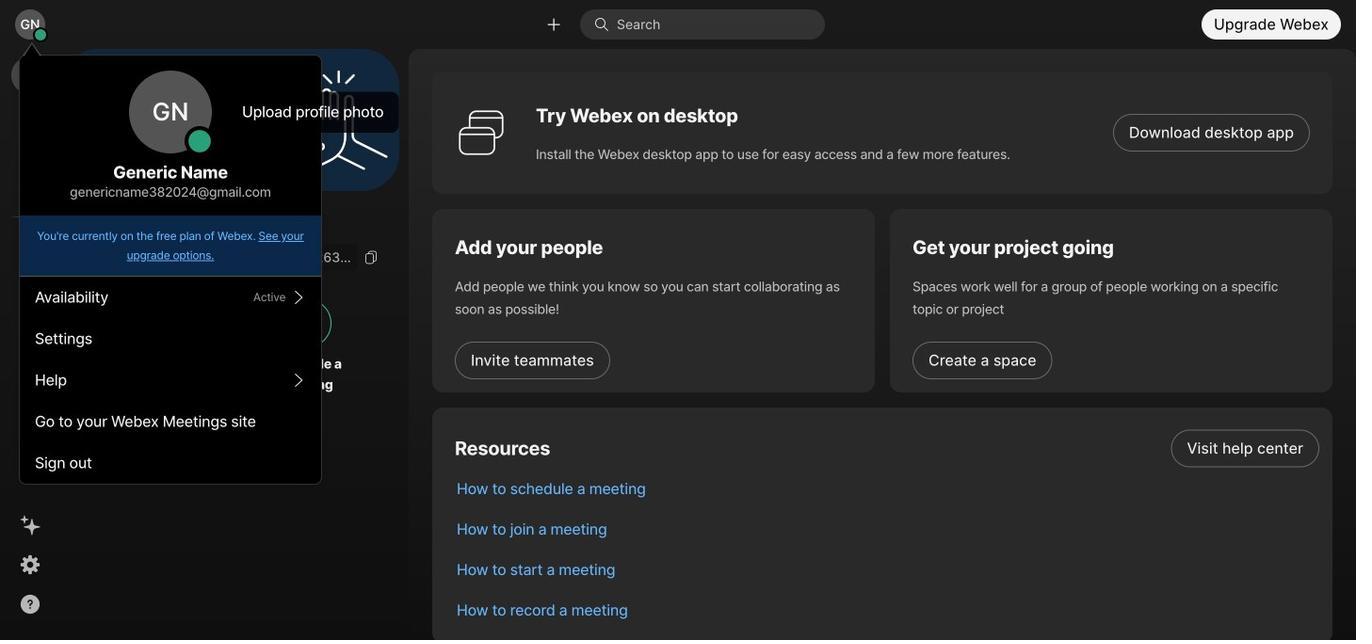 Task type: locate. For each thing, give the bounding box(es) containing it.
two hands high fiving image
[[282, 64, 395, 177]]

arrow right_16 image
[[291, 290, 306, 305]]

arrow right_16 image
[[291, 373, 306, 388]]

help menu item
[[20, 360, 321, 401]]

profile settings menu menu bar
[[20, 277, 321, 484]]

navigation
[[0, 49, 60, 641]]

5 list item from the top
[[442, 591, 1333, 631]]

set status menu item
[[20, 277, 321, 318]]

list item
[[442, 429, 1333, 469], [442, 469, 1333, 510], [442, 510, 1333, 550], [442, 550, 1333, 591], [442, 591, 1333, 631]]

sign out menu item
[[20, 443, 321, 484]]

go to your webex meetings site menu item
[[20, 401, 321, 443]]

None text field
[[75, 244, 358, 271]]



Task type: vqa. For each thing, say whether or not it's contained in the screenshot.
2nd list item from the bottom of the page
yes



Task type: describe. For each thing, give the bounding box(es) containing it.
1 list item from the top
[[442, 429, 1333, 469]]

2 list item from the top
[[442, 469, 1333, 510]]

settings menu item
[[20, 318, 321, 360]]

3 list item from the top
[[442, 510, 1333, 550]]

4 list item from the top
[[442, 550, 1333, 591]]

webex tab list
[[11, 57, 49, 259]]



